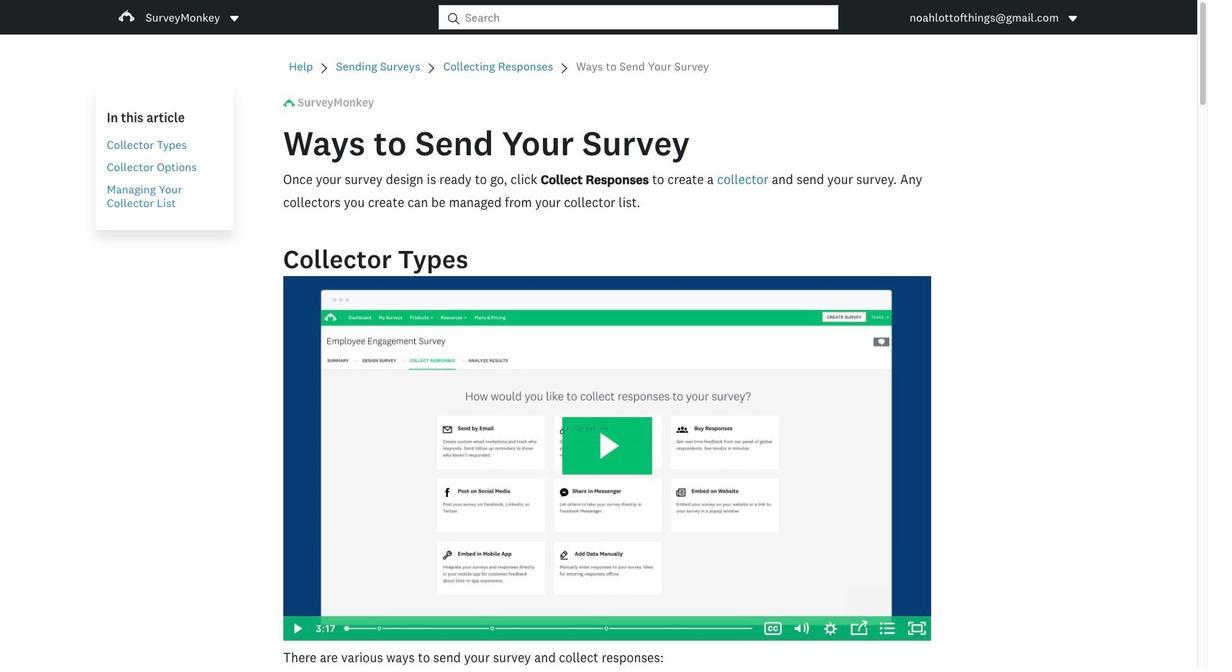 Task type: vqa. For each thing, say whether or not it's contained in the screenshot.
info icon
no



Task type: describe. For each thing, give the bounding box(es) containing it.
video element
[[283, 276, 932, 641]]

Search text field
[[460, 6, 839, 29]]

chapter markers toolbar
[[347, 617, 752, 641]]

open image
[[1070, 15, 1078, 21]]



Task type: locate. For each thing, give the bounding box(es) containing it.
open image
[[229, 13, 240, 24], [1068, 13, 1080, 24], [230, 15, 239, 21]]

search image
[[448, 13, 460, 24]]

playbar slider
[[336, 617, 759, 641]]

search image
[[448, 13, 460, 24]]



